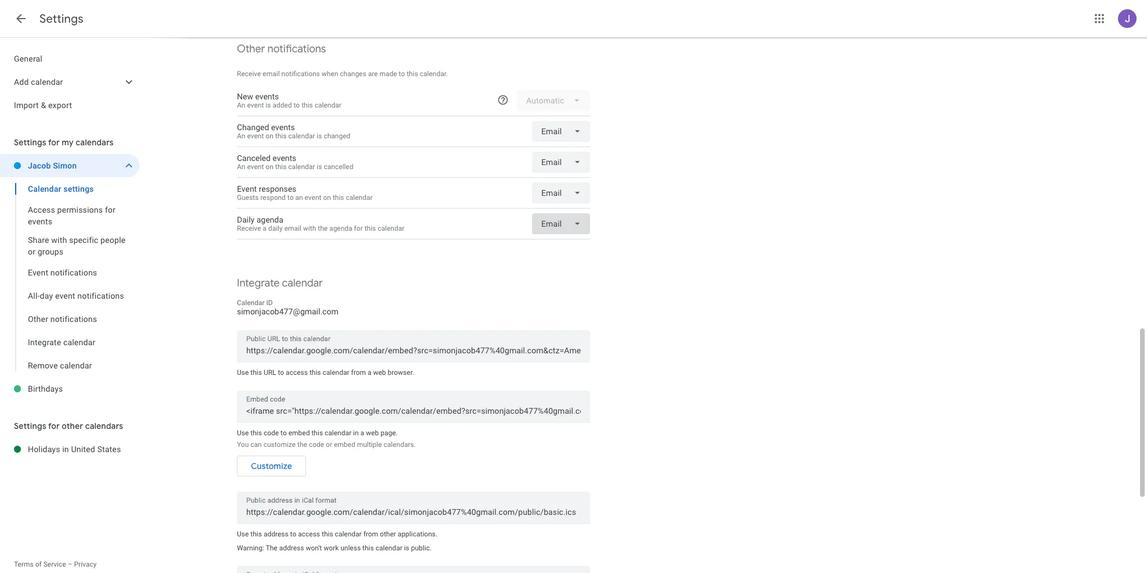 Task type: vqa. For each thing, say whether or not it's contained in the screenshot.
Birthdays
yes



Task type: locate. For each thing, give the bounding box(es) containing it.
from for a
[[351, 368, 366, 377]]

other notifications down all-day event notifications
[[28, 314, 97, 324]]

0 horizontal spatial or
[[28, 247, 36, 256]]

0 horizontal spatial embed
[[289, 429, 310, 437]]

other up holidays in united states
[[62, 421, 83, 431]]

the down event responses guests respond to an event on this calendar
[[318, 224, 328, 232]]

settings for my calendars
[[14, 137, 114, 148]]

an for new events
[[237, 101, 246, 109]]

receive inside daily agenda receive a daily email with the agenda for this calendar
[[237, 224, 261, 232]]

on inside canceled events an event on this calendar is cancelled
[[266, 163, 274, 171]]

is left added
[[266, 101, 271, 109]]

calendar up access
[[28, 184, 61, 194]]

to inside new events an event is added to this calendar
[[294, 101, 300, 109]]

1 vertical spatial calendars
[[85, 421, 123, 431]]

integrate calendar
[[237, 277, 323, 290], [28, 338, 95, 347]]

0 horizontal spatial in
[[62, 445, 69, 454]]

2 an from the top
[[237, 132, 246, 140]]

agenda down event responses guests respond to an event on this calendar
[[330, 224, 353, 232]]

2 receive from the top
[[237, 224, 261, 232]]

other notifications up new events an event is added to this calendar
[[237, 42, 326, 56]]

2 use from the top
[[237, 429, 249, 437]]

agenda down respond
[[257, 215, 284, 224]]

this
[[407, 70, 418, 78], [302, 101, 313, 109], [275, 132, 287, 140], [275, 163, 287, 171], [333, 194, 344, 202], [365, 224, 376, 232], [251, 368, 262, 377], [310, 368, 321, 377], [251, 429, 262, 437], [312, 429, 323, 437], [251, 530, 262, 538], [322, 530, 333, 538], [363, 544, 374, 552]]

other left applications.
[[380, 530, 396, 538]]

1 vertical spatial event
[[28, 268, 48, 277]]

event notifications
[[28, 268, 97, 277]]

simonjacob477@gmail.com
[[237, 307, 339, 316]]

daily
[[268, 224, 283, 232]]

this inside daily agenda receive a daily email with the agenda for this calendar
[[365, 224, 376, 232]]

an inside new events an event is added to this calendar
[[237, 101, 246, 109]]

is inside changed events an event on this calendar is changed
[[317, 132, 322, 140]]

calendar.
[[420, 70, 448, 78]]

1 horizontal spatial integrate calendar
[[237, 277, 323, 290]]

canceled events an event on this calendar is cancelled
[[237, 153, 354, 171]]

in up multiple
[[353, 429, 359, 437]]

an inside changed events an event on this calendar is changed
[[237, 132, 246, 140]]

–
[[68, 560, 72, 568]]

events inside canceled events an event on this calendar is cancelled
[[273, 153, 297, 163]]

settings right go back icon
[[40, 12, 84, 26]]

general
[[14, 54, 42, 63]]

0 vertical spatial web
[[373, 368, 386, 377]]

1 vertical spatial email
[[285, 224, 302, 232]]

calendar for calendar settings
[[28, 184, 61, 194]]

1 horizontal spatial embed
[[334, 441, 356, 449]]

None field
[[532, 121, 591, 142], [532, 152, 591, 173], [532, 183, 591, 203], [532, 213, 591, 234], [532, 121, 591, 142], [532, 152, 591, 173], [532, 183, 591, 203], [532, 213, 591, 234]]

0 vertical spatial use
[[237, 368, 249, 377]]

my
[[62, 137, 74, 148]]

1 horizontal spatial integrate
[[237, 277, 280, 290]]

the down use this code to embed this calendar in a web page.
[[298, 441, 307, 449]]

0 horizontal spatial integrate
[[28, 338, 61, 347]]

notifications
[[268, 42, 326, 56], [282, 70, 320, 78], [50, 268, 97, 277], [77, 291, 124, 300], [50, 314, 97, 324]]

receive left daily
[[237, 224, 261, 232]]

day
[[40, 291, 53, 300]]

receive up new at the left
[[237, 70, 261, 78]]

an inside canceled events an event on this calendar is cancelled
[[237, 163, 246, 171]]

the
[[318, 224, 328, 232], [298, 441, 307, 449]]

on inside changed events an event on this calendar is changed
[[266, 132, 274, 140]]

from
[[351, 368, 366, 377], [364, 530, 378, 538]]

calendar left id
[[237, 299, 265, 307]]

from for other
[[364, 530, 378, 538]]

1 horizontal spatial a
[[361, 429, 364, 437]]

0 horizontal spatial other
[[62, 421, 83, 431]]

id
[[267, 299, 273, 307]]

1 vertical spatial web
[[366, 429, 379, 437]]

event right the 'an'
[[305, 194, 322, 202]]

notifications down all-day event notifications
[[50, 314, 97, 324]]

calendar for calendar id simonjacob477@gmail.com
[[237, 299, 265, 307]]

web up multiple
[[366, 429, 379, 437]]

new
[[237, 92, 253, 101]]

1 an from the top
[[237, 101, 246, 109]]

on up daily agenda receive a daily email with the agenda for this calendar
[[323, 194, 331, 202]]

a inside daily agenda receive a daily email with the agenda for this calendar
[[263, 224, 267, 232]]

0 vertical spatial in
[[353, 429, 359, 437]]

settings up jacob
[[14, 137, 46, 148]]

a left daily
[[263, 224, 267, 232]]

0 vertical spatial calendar
[[28, 184, 61, 194]]

on for changed
[[266, 132, 274, 140]]

other down all-
[[28, 314, 48, 324]]

calendars for settings for my calendars
[[76, 137, 114, 148]]

the
[[266, 544, 278, 552]]

2 vertical spatial settings
[[14, 421, 46, 431]]

this inside canceled events an event on this calendar is cancelled
[[275, 163, 287, 171]]

event right 'day'
[[55, 291, 75, 300]]

embed up 'customize'
[[289, 429, 310, 437]]

1 vertical spatial receive
[[237, 224, 261, 232]]

1 vertical spatial other
[[28, 314, 48, 324]]

calendar
[[31, 77, 63, 87], [315, 101, 342, 109], [288, 132, 315, 140], [288, 163, 315, 171], [346, 194, 373, 202], [378, 224, 405, 232], [282, 277, 323, 290], [63, 338, 95, 347], [60, 361, 92, 370], [323, 368, 350, 377], [325, 429, 352, 437], [335, 530, 362, 538], [376, 544, 403, 552]]

0 vertical spatial on
[[266, 132, 274, 140]]

calendar inside canceled events an event on this calendar is cancelled
[[288, 163, 315, 171]]

1 vertical spatial with
[[51, 235, 67, 245]]

1 horizontal spatial other notifications
[[237, 42, 326, 56]]

in
[[353, 429, 359, 437], [62, 445, 69, 454]]

event inside new events an event is added to this calendar
[[247, 101, 264, 109]]

access for address
[[298, 530, 320, 538]]

1 vertical spatial access
[[298, 530, 320, 538]]

1 vertical spatial calendar
[[237, 299, 265, 307]]

0 vertical spatial other
[[237, 42, 265, 56]]

privacy
[[74, 560, 97, 568]]

with up groups
[[51, 235, 67, 245]]

with inside daily agenda receive a daily email with the agenda for this calendar
[[303, 224, 316, 232]]

1 vertical spatial integrate calendar
[[28, 338, 95, 347]]

is left changed
[[317, 132, 322, 140]]

from left browser.
[[351, 368, 366, 377]]

share with specific people or groups
[[28, 235, 126, 256]]

jacob simon tree item
[[0, 154, 139, 177]]

1 vertical spatial other notifications
[[28, 314, 97, 324]]

event inside group
[[55, 291, 75, 300]]

or
[[28, 247, 36, 256], [326, 441, 332, 449]]

applications.
[[398, 530, 438, 538]]

settings up holidays
[[14, 421, 46, 431]]

public.
[[411, 544, 432, 552]]

settings for settings for my calendars
[[14, 137, 46, 148]]

1 horizontal spatial email
[[285, 224, 302, 232]]

email
[[263, 70, 280, 78], [285, 224, 302, 232]]

with
[[303, 224, 316, 232], [51, 235, 67, 245]]

other inside use this address to access this calendar from other applications. warning: the address won't work unless this calendar is public.
[[380, 530, 396, 538]]

permissions
[[57, 205, 103, 214]]

an for changed events
[[237, 132, 246, 140]]

events down access
[[28, 217, 52, 226]]

0 vertical spatial from
[[351, 368, 366, 377]]

in left united
[[62, 445, 69, 454]]

is left the public.
[[404, 544, 410, 552]]

event up canceled
[[247, 132, 264, 140]]

is
[[266, 101, 271, 109], [317, 132, 322, 140], [317, 163, 322, 171], [404, 544, 410, 552]]

code down use this code to embed this calendar in a web page.
[[309, 441, 324, 449]]

events down changed events an event on this calendar is changed on the top of the page
[[273, 153, 297, 163]]

on
[[266, 132, 274, 140], [266, 163, 274, 171], [323, 194, 331, 202]]

event up the responses
[[247, 163, 264, 171]]

an up changed
[[237, 101, 246, 109]]

integrate up "remove"
[[28, 338, 61, 347]]

an
[[296, 194, 303, 202]]

1 horizontal spatial calendar
[[237, 299, 265, 307]]

in inside tree item
[[62, 445, 69, 454]]

import & export
[[14, 101, 72, 110]]

calendar inside event responses guests respond to an event on this calendar
[[346, 194, 373, 202]]

group
[[0, 177, 139, 377]]

integrate calendar up remove calendar
[[28, 338, 95, 347]]

event up all-
[[28, 268, 48, 277]]

holidays
[[28, 445, 60, 454]]

a for use this code to embed this calendar in a web page.
[[361, 429, 364, 437]]

0 horizontal spatial event
[[28, 268, 48, 277]]

event
[[237, 184, 257, 194], [28, 268, 48, 277]]

0 horizontal spatial other notifications
[[28, 314, 97, 324]]

are
[[368, 70, 378, 78]]

cancelled
[[324, 163, 354, 171]]

changed
[[324, 132, 351, 140]]

0 vertical spatial event
[[237, 184, 257, 194]]

other
[[237, 42, 265, 56], [28, 314, 48, 324]]

customize
[[264, 441, 296, 449]]

0 horizontal spatial email
[[263, 70, 280, 78]]

an up canceled
[[237, 132, 246, 140]]

events for changed events
[[271, 123, 295, 132]]

0 vertical spatial an
[[237, 101, 246, 109]]

events inside new events an event is added to this calendar
[[255, 92, 279, 101]]

go back image
[[14, 12, 28, 26]]

on up canceled
[[266, 132, 274, 140]]

1 horizontal spatial code
[[309, 441, 324, 449]]

0 horizontal spatial code
[[264, 429, 279, 437]]

0 vertical spatial or
[[28, 247, 36, 256]]

from left applications.
[[364, 530, 378, 538]]

1 horizontal spatial the
[[318, 224, 328, 232]]

events
[[255, 92, 279, 101], [271, 123, 295, 132], [273, 153, 297, 163], [28, 217, 52, 226]]

None text field
[[246, 342, 581, 359], [246, 403, 581, 419], [246, 504, 581, 520], [246, 342, 581, 359], [246, 403, 581, 419], [246, 504, 581, 520]]

web left browser.
[[373, 368, 386, 377]]

0 horizontal spatial integrate calendar
[[28, 338, 95, 347]]

2 vertical spatial a
[[361, 429, 364, 437]]

0 vertical spatial access
[[286, 368, 308, 377]]

calendars right my
[[76, 137, 114, 148]]

web for page.
[[366, 429, 379, 437]]

0 vertical spatial the
[[318, 224, 328, 232]]

0 horizontal spatial calendar
[[28, 184, 61, 194]]

use left url
[[237, 368, 249, 377]]

canceled
[[237, 153, 271, 163]]

or down use this code to embed this calendar in a web page.
[[326, 441, 332, 449]]

you can customize the code or embed multiple calendars.
[[237, 441, 416, 449]]

a left browser.
[[368, 368, 372, 377]]

1 horizontal spatial or
[[326, 441, 332, 449]]

calendar inside calendar id simonjacob477@gmail.com
[[237, 299, 265, 307]]

event up changed
[[247, 101, 264, 109]]

address
[[264, 530, 289, 538], [279, 544, 304, 552]]

embed
[[289, 429, 310, 437], [334, 441, 356, 449]]

remove calendar
[[28, 361, 92, 370]]

0 vertical spatial integrate
[[237, 277, 280, 290]]

on up the responses
[[266, 163, 274, 171]]

0 vertical spatial receive
[[237, 70, 261, 78]]

1 vertical spatial code
[[309, 441, 324, 449]]

for
[[48, 137, 60, 148], [105, 205, 116, 214], [354, 224, 363, 232], [48, 421, 60, 431]]

1 vertical spatial a
[[368, 368, 372, 377]]

address up the
[[264, 530, 289, 538]]

3 an from the top
[[237, 163, 246, 171]]

event inside group
[[28, 268, 48, 277]]

calendar inside tree
[[28, 184, 61, 194]]

email up new events an event is added to this calendar
[[263, 70, 280, 78]]

import
[[14, 101, 39, 110]]

access inside use this address to access this calendar from other applications. warning: the address won't work unless this calendar is public.
[[298, 530, 320, 538]]

use inside use this address to access this calendar from other applications. warning: the address won't work unless this calendar is public.
[[237, 530, 249, 538]]

1 vertical spatial an
[[237, 132, 246, 140]]

event inside event responses guests respond to an event on this calendar
[[237, 184, 257, 194]]

0 horizontal spatial a
[[263, 224, 267, 232]]

other notifications
[[237, 42, 326, 56], [28, 314, 97, 324]]

an
[[237, 101, 246, 109], [237, 132, 246, 140], [237, 163, 246, 171]]

embed left multiple
[[334, 441, 356, 449]]

calendars
[[76, 137, 114, 148], [85, 421, 123, 431]]

3 use from the top
[[237, 530, 249, 538]]

a
[[263, 224, 267, 232], [368, 368, 372, 377], [361, 429, 364, 437]]

an up guests
[[237, 163, 246, 171]]

added
[[273, 101, 292, 109]]

settings for my calendars tree
[[0, 154, 139, 400]]

integrate calendar up id
[[237, 277, 323, 290]]

0 vertical spatial email
[[263, 70, 280, 78]]

1 vertical spatial in
[[62, 445, 69, 454]]

event inside changed events an event on this calendar is changed
[[247, 132, 264, 140]]

0 vertical spatial a
[[263, 224, 267, 232]]

is left cancelled
[[317, 163, 322, 171]]

won't
[[306, 544, 322, 552]]

code
[[264, 429, 279, 437], [309, 441, 324, 449]]

1 vertical spatial integrate
[[28, 338, 61, 347]]

jacob simon
[[28, 161, 77, 170]]

1 horizontal spatial other
[[237, 42, 265, 56]]

1 vertical spatial on
[[266, 163, 274, 171]]

from inside use this address to access this calendar from other applications. warning: the address won't work unless this calendar is public.
[[364, 530, 378, 538]]

1 vertical spatial use
[[237, 429, 249, 437]]

0 vertical spatial embed
[[289, 429, 310, 437]]

use up you
[[237, 429, 249, 437]]

1 horizontal spatial other
[[380, 530, 396, 538]]

event inside canceled events an event on this calendar is cancelled
[[247, 163, 264, 171]]

address right the
[[279, 544, 304, 552]]

code up 'customize'
[[264, 429, 279, 437]]

service
[[43, 560, 66, 568]]

1 horizontal spatial event
[[237, 184, 257, 194]]

event for canceled
[[247, 163, 264, 171]]

calendars up states
[[85, 421, 123, 431]]

use up warning:
[[237, 530, 249, 538]]

a up multiple
[[361, 429, 364, 437]]

a for use this url to access this calendar from a web browser.
[[368, 368, 372, 377]]

event
[[247, 101, 264, 109], [247, 132, 264, 140], [247, 163, 264, 171], [305, 194, 322, 202], [55, 291, 75, 300]]

1 vertical spatial the
[[298, 441, 307, 449]]

1 use from the top
[[237, 368, 249, 377]]

events inside changed events an event on this calendar is changed
[[271, 123, 295, 132]]

notifications up new events an event is added to this calendar
[[282, 70, 320, 78]]

other up new at the left
[[237, 42, 265, 56]]

integrate up id
[[237, 277, 280, 290]]

1 vertical spatial from
[[364, 530, 378, 538]]

add
[[14, 77, 29, 87]]

agenda
[[257, 215, 284, 224], [330, 224, 353, 232]]

0 horizontal spatial with
[[51, 235, 67, 245]]

to inside use this address to access this calendar from other applications. warning: the address won't work unless this calendar is public.
[[290, 530, 297, 538]]

0 vertical spatial settings
[[40, 12, 84, 26]]

0 horizontal spatial other
[[28, 314, 48, 324]]

event left respond
[[237, 184, 257, 194]]

calendar settings
[[28, 184, 94, 194]]

settings
[[40, 12, 84, 26], [14, 137, 46, 148], [14, 421, 46, 431]]

or down share on the left of the page
[[28, 247, 36, 256]]

holidays in united states
[[28, 445, 121, 454]]

events right new at the left
[[255, 92, 279, 101]]

states
[[97, 445, 121, 454]]

0 vertical spatial with
[[303, 224, 316, 232]]

calendar inside changed events an event on this calendar is changed
[[288, 132, 315, 140]]

access up won't
[[298, 530, 320, 538]]

for inside 'access permissions for events'
[[105, 205, 116, 214]]

with right daily
[[303, 224, 316, 232]]

for inside daily agenda receive a daily email with the agenda for this calendar
[[354, 224, 363, 232]]

2 vertical spatial use
[[237, 530, 249, 538]]

0 horizontal spatial the
[[298, 441, 307, 449]]

calendar inside new events an event is added to this calendar
[[315, 101, 342, 109]]

events down added
[[271, 123, 295, 132]]

1 vertical spatial settings
[[14, 137, 46, 148]]

0 vertical spatial calendars
[[76, 137, 114, 148]]

2 vertical spatial on
[[323, 194, 331, 202]]

1 horizontal spatial in
[[353, 429, 359, 437]]

1 horizontal spatial with
[[303, 224, 316, 232]]

to inside event responses guests respond to an event on this calendar
[[288, 194, 294, 202]]

this inside changed events an event on this calendar is changed
[[275, 132, 287, 140]]

use this url to access this calendar from a web browser.
[[237, 368, 414, 377]]

email right daily
[[285, 224, 302, 232]]

1 vertical spatial other
[[380, 530, 396, 538]]

of
[[35, 560, 42, 568]]

2 vertical spatial an
[[237, 163, 246, 171]]

0 vertical spatial integrate calendar
[[237, 277, 323, 290]]

notifications up all-day event notifications
[[50, 268, 97, 277]]

2 horizontal spatial a
[[368, 368, 372, 377]]

access right url
[[286, 368, 308, 377]]

tree
[[0, 47, 139, 117]]



Task type: describe. For each thing, give the bounding box(es) containing it.
changes
[[340, 70, 367, 78]]

notifications up when
[[268, 42, 326, 56]]

other inside group
[[28, 314, 48, 324]]

use this code to embed this calendar in a web page.
[[237, 429, 398, 437]]

respond
[[261, 194, 286, 202]]

event for new
[[247, 101, 264, 109]]

0 vertical spatial other notifications
[[237, 42, 326, 56]]

&
[[41, 101, 46, 110]]

access for url
[[286, 368, 308, 377]]

when
[[322, 70, 338, 78]]

daily agenda receive a daily email with the agenda for this calendar
[[237, 215, 405, 232]]

0 vertical spatial code
[[264, 429, 279, 437]]

0 vertical spatial other
[[62, 421, 83, 431]]

use this address to access this calendar from other applications. warning: the address won't work unless this calendar is public.
[[237, 530, 438, 552]]

holidays in united states link
[[28, 438, 139, 461]]

settings for other calendars
[[14, 421, 123, 431]]

add calendar
[[14, 77, 63, 87]]

an for canceled events
[[237, 163, 246, 171]]

settings
[[64, 184, 94, 194]]

daily
[[237, 215, 255, 224]]

made
[[380, 70, 397, 78]]

notifications down 'event notifications'
[[77, 291, 124, 300]]

events for canceled events
[[273, 153, 297, 163]]

changed
[[237, 123, 269, 132]]

access
[[28, 205, 55, 214]]

terms of service link
[[14, 560, 66, 568]]

event for event responses guests respond to an event on this calendar
[[237, 184, 257, 194]]

share
[[28, 235, 49, 245]]

this inside event responses guests respond to an event on this calendar
[[333, 194, 344, 202]]

the inside daily agenda receive a daily email with the agenda for this calendar
[[318, 224, 328, 232]]

events for new events
[[255, 92, 279, 101]]

birthdays tree item
[[0, 377, 139, 400]]

you
[[237, 441, 249, 449]]

1 horizontal spatial agenda
[[330, 224, 353, 232]]

privacy link
[[74, 560, 97, 568]]

or inside share with specific people or groups
[[28, 247, 36, 256]]

web for browser.
[[373, 368, 386, 377]]

group containing calendar settings
[[0, 177, 139, 377]]

settings for settings
[[40, 12, 84, 26]]

settings heading
[[40, 12, 84, 26]]

access permissions for events
[[28, 205, 116, 226]]

is inside new events an event is added to this calendar
[[266, 101, 271, 109]]

all-day event notifications
[[28, 291, 124, 300]]

warning:
[[237, 544, 264, 552]]

1 receive from the top
[[237, 70, 261, 78]]

1 vertical spatial address
[[279, 544, 304, 552]]

receive email notifications when changes are made to this calendar.
[[237, 70, 448, 78]]

changed events an event on this calendar is changed
[[237, 123, 351, 140]]

event for event notifications
[[28, 268, 48, 277]]

calendars for settings for other calendars
[[85, 421, 123, 431]]

integrate calendar inside group
[[28, 338, 95, 347]]

use for use this code to embed this calendar in a web page.
[[237, 429, 249, 437]]

1 vertical spatial or
[[326, 441, 332, 449]]

on inside event responses guests respond to an event on this calendar
[[323, 194, 331, 202]]

all-
[[28, 291, 40, 300]]

birthdays link
[[28, 377, 139, 400]]

settings for settings for other calendars
[[14, 421, 46, 431]]

calendars.
[[384, 441, 416, 449]]

is inside canceled events an event on this calendar is cancelled
[[317, 163, 322, 171]]

use for use this url to access this calendar from a web browser.
[[237, 368, 249, 377]]

this inside new events an event is added to this calendar
[[302, 101, 313, 109]]

url
[[264, 368, 276, 377]]

0 horizontal spatial agenda
[[257, 215, 284, 224]]

event for changed
[[247, 132, 264, 140]]

remove
[[28, 361, 58, 370]]

browser.
[[388, 368, 414, 377]]

simon
[[53, 161, 77, 170]]

1 vertical spatial embed
[[334, 441, 356, 449]]

birthdays
[[28, 384, 63, 393]]

tree containing general
[[0, 47, 139, 117]]

export
[[48, 101, 72, 110]]

integrate inside group
[[28, 338, 61, 347]]

multiple
[[357, 441, 382, 449]]

0 vertical spatial address
[[264, 530, 289, 538]]

groups
[[38, 247, 63, 256]]

other notifications inside group
[[28, 314, 97, 324]]

terms of service – privacy
[[14, 560, 97, 568]]

events inside 'access permissions for events'
[[28, 217, 52, 226]]

calendar inside daily agenda receive a daily email with the agenda for this calendar
[[378, 224, 405, 232]]

page.
[[381, 429, 398, 437]]

is inside use this address to access this calendar from other applications. warning: the address won't work unless this calendar is public.
[[404, 544, 410, 552]]

customize
[[251, 461, 292, 471]]

can
[[251, 441, 262, 449]]

event inside event responses guests respond to an event on this calendar
[[305, 194, 322, 202]]

specific
[[69, 235, 98, 245]]

email inside daily agenda receive a daily email with the agenda for this calendar
[[285, 224, 302, 232]]

calendar id simonjacob477@gmail.com
[[237, 299, 339, 316]]

jacob
[[28, 161, 51, 170]]

united
[[71, 445, 95, 454]]

on for canceled
[[266, 163, 274, 171]]

new events an event is added to this calendar
[[237, 92, 342, 109]]

work
[[324, 544, 339, 552]]

holidays in united states tree item
[[0, 438, 139, 461]]

terms
[[14, 560, 34, 568]]

guests
[[237, 194, 259, 202]]

responses
[[259, 184, 297, 194]]

unless
[[341, 544, 361, 552]]

event responses guests respond to an event on this calendar
[[237, 184, 373, 202]]

people
[[101, 235, 126, 245]]

with inside share with specific people or groups
[[51, 235, 67, 245]]



